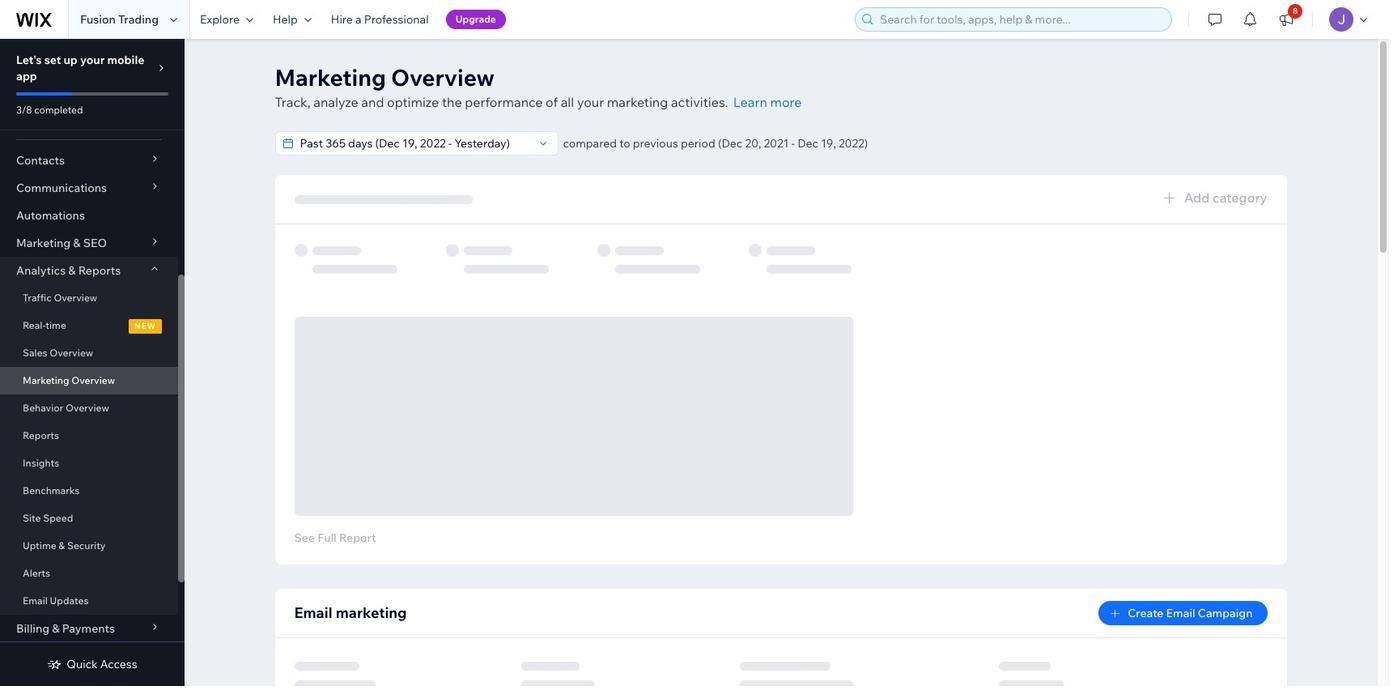 Task type: describe. For each thing, give the bounding box(es) containing it.
security
[[67, 539, 106, 552]]

& for analytics
[[68, 263, 76, 278]]

of
[[546, 94, 558, 110]]

email marketing
[[294, 603, 407, 622]]

alerts
[[23, 567, 50, 579]]

analyze
[[314, 94, 359, 110]]

overview for marketing overview track, analyze and optimize the performance of all your marketing activities. learn more
[[391, 63, 495, 92]]

create email campaign button
[[1099, 601, 1268, 625]]

upgrade
[[456, 13, 496, 25]]

(dec
[[718, 136, 743, 151]]

1 vertical spatial reports
[[23, 429, 59, 441]]

marketing overview
[[23, 374, 115, 386]]

campaign
[[1199, 606, 1254, 620]]

uptime & security link
[[0, 532, 178, 560]]

2022)
[[839, 136, 869, 151]]

quick access button
[[47, 657, 137, 672]]

analytics & reports
[[16, 263, 121, 278]]

your inside marketing overview track, analyze and optimize the performance of all your marketing activities. learn more
[[577, 94, 604, 110]]

billing & payments
[[16, 621, 115, 636]]

3/8
[[16, 104, 32, 116]]

compared to previous period (dec 20, 2021 - dec 19, 2022)
[[563, 136, 869, 151]]

marketing & seo button
[[0, 229, 178, 257]]

email for email marketing
[[294, 603, 333, 622]]

more
[[771, 94, 802, 110]]

behavior overview link
[[0, 394, 178, 422]]

19,
[[821, 136, 837, 151]]

up
[[64, 53, 78, 67]]

a
[[356, 12, 362, 27]]

fusion trading
[[80, 12, 159, 27]]

billing
[[16, 621, 50, 636]]

benchmarks
[[23, 484, 80, 497]]

marketing for marketing overview
[[23, 374, 69, 386]]

previous
[[633, 136, 679, 151]]

analytics & reports button
[[0, 257, 178, 284]]

activities.
[[671, 94, 729, 110]]

create
[[1128, 606, 1164, 620]]

help
[[273, 12, 298, 27]]

email updates
[[23, 595, 89, 607]]

and
[[362, 94, 384, 110]]

hire a professional
[[331, 12, 429, 27]]

app
[[16, 69, 37, 83]]

& for billing
[[52, 621, 60, 636]]

upgrade button
[[446, 10, 506, 29]]

mobile
[[107, 53, 144, 67]]

quick access
[[67, 657, 137, 672]]

automations
[[16, 208, 85, 223]]

billing & payments button
[[0, 615, 178, 642]]

the
[[442, 94, 462, 110]]

updates
[[50, 595, 89, 607]]

site speed
[[23, 512, 73, 524]]

set
[[44, 53, 61, 67]]

3/8 completed
[[16, 104, 83, 116]]

20,
[[746, 136, 762, 151]]

let's set up your mobile app
[[16, 53, 144, 83]]

new
[[134, 321, 156, 331]]

marketing overview link
[[0, 367, 178, 394]]

automations link
[[0, 202, 178, 229]]

marketing overview track, analyze and optimize the performance of all your marketing activities. learn more
[[275, 63, 802, 110]]

sales overview link
[[0, 339, 178, 367]]

site speed link
[[0, 505, 178, 532]]

overview for traffic overview
[[54, 292, 97, 304]]

behavior overview
[[23, 402, 109, 414]]

completed
[[34, 104, 83, 116]]

email updates link
[[0, 587, 178, 615]]

insights link
[[0, 450, 178, 477]]

-
[[792, 136, 795, 151]]

traffic overview
[[23, 292, 97, 304]]

& for uptime
[[59, 539, 65, 552]]

period
[[681, 136, 716, 151]]

traffic
[[23, 292, 52, 304]]



Task type: vqa. For each thing, say whether or not it's contained in the screenshot.
30 day free trial
no



Task type: locate. For each thing, give the bounding box(es) containing it.
0 vertical spatial marketing
[[607, 94, 669, 110]]

reports link
[[0, 422, 178, 450]]

0 horizontal spatial reports
[[23, 429, 59, 441]]

contacts
[[16, 153, 65, 168]]

performance
[[465, 94, 543, 110]]

overview
[[391, 63, 495, 92], [54, 292, 97, 304], [50, 347, 93, 359], [71, 374, 115, 386], [66, 402, 109, 414]]

marketing & seo
[[16, 236, 107, 250]]

email inside sidebar element
[[23, 595, 48, 607]]

dec
[[798, 136, 819, 151]]

sales
[[23, 347, 47, 359]]

marketing up the analytics
[[16, 236, 71, 250]]

uptime
[[23, 539, 56, 552]]

seo
[[83, 236, 107, 250]]

hire a professional link
[[321, 0, 439, 39]]

overview down marketing overview link
[[66, 402, 109, 414]]

0 vertical spatial marketing
[[275, 63, 386, 92]]

marketing inside marketing overview track, analyze and optimize the performance of all your marketing activities. learn more
[[607, 94, 669, 110]]

overview for sales overview
[[50, 347, 93, 359]]

sidebar element
[[0, 39, 185, 686]]

1 vertical spatial marketing
[[336, 603, 407, 622]]

1 horizontal spatial your
[[577, 94, 604, 110]]

track,
[[275, 94, 311, 110]]

& right uptime
[[59, 539, 65, 552]]

reports
[[78, 263, 121, 278], [23, 429, 59, 441]]

explore
[[200, 12, 240, 27]]

& down marketing & seo
[[68, 263, 76, 278]]

overview inside marketing overview track, analyze and optimize the performance of all your marketing activities. learn more
[[391, 63, 495, 92]]

payments
[[62, 621, 115, 636]]

overview up "the"
[[391, 63, 495, 92]]

overview for marketing overview
[[71, 374, 115, 386]]

contacts button
[[0, 147, 178, 174]]

communications
[[16, 181, 107, 195]]

analytics
[[16, 263, 66, 278]]

8
[[1294, 6, 1299, 16]]

insights
[[23, 457, 59, 469]]

access
[[100, 657, 137, 672]]

all
[[561, 94, 575, 110]]

marketing inside popup button
[[16, 236, 71, 250]]

overview down sales overview link
[[71, 374, 115, 386]]

Search for tools, apps, help & more... field
[[876, 8, 1167, 31]]

quick
[[67, 657, 98, 672]]

email for email updates
[[23, 595, 48, 607]]

0 vertical spatial reports
[[78, 263, 121, 278]]

your right up
[[80, 53, 105, 67]]

marketing
[[275, 63, 386, 92], [16, 236, 71, 250], [23, 374, 69, 386]]

benchmarks link
[[0, 477, 178, 505]]

8 button
[[1269, 0, 1305, 39]]

hire
[[331, 12, 353, 27]]

0 horizontal spatial marketing
[[336, 603, 407, 622]]

0 vertical spatial your
[[80, 53, 105, 67]]

&
[[73, 236, 81, 250], [68, 263, 76, 278], [59, 539, 65, 552], [52, 621, 60, 636]]

your right the all
[[577, 94, 604, 110]]

real-time
[[23, 319, 66, 331]]

help button
[[263, 0, 321, 39]]

2021
[[764, 136, 789, 151]]

uptime & security
[[23, 539, 106, 552]]

1 horizontal spatial email
[[294, 603, 333, 622]]

create email campaign
[[1128, 606, 1254, 620]]

sales overview
[[23, 347, 93, 359]]

your inside let's set up your mobile app
[[80, 53, 105, 67]]

time
[[46, 319, 66, 331]]

& inside dropdown button
[[68, 263, 76, 278]]

compared
[[563, 136, 617, 151]]

0 horizontal spatial your
[[80, 53, 105, 67]]

reports down "seo" at the left of page
[[78, 263, 121, 278]]

site
[[23, 512, 41, 524]]

marketing for marketing overview track, analyze and optimize the performance of all your marketing activities. learn more
[[275, 63, 386, 92]]

1 horizontal spatial marketing
[[607, 94, 669, 110]]

0 horizontal spatial email
[[23, 595, 48, 607]]

traffic overview link
[[0, 284, 178, 312]]

overview for behavior overview
[[66, 402, 109, 414]]

1 vertical spatial marketing
[[16, 236, 71, 250]]

let's
[[16, 53, 42, 67]]

learn more link
[[734, 92, 802, 112]]

marketing inside marketing overview track, analyze and optimize the performance of all your marketing activities. learn more
[[275, 63, 386, 92]]

professional
[[364, 12, 429, 27]]

reports inside dropdown button
[[78, 263, 121, 278]]

your
[[80, 53, 105, 67], [577, 94, 604, 110]]

optimize
[[387, 94, 439, 110]]

marketing for marketing & seo
[[16, 236, 71, 250]]

email inside 'button'
[[1167, 606, 1196, 620]]

& for marketing
[[73, 236, 81, 250]]

alerts link
[[0, 560, 178, 587]]

trading
[[118, 12, 159, 27]]

None field
[[295, 132, 533, 155]]

overview down analytics & reports
[[54, 292, 97, 304]]

speed
[[43, 512, 73, 524]]

email
[[23, 595, 48, 607], [294, 603, 333, 622], [1167, 606, 1196, 620]]

1 vertical spatial your
[[577, 94, 604, 110]]

2 horizontal spatial email
[[1167, 606, 1196, 620]]

real-
[[23, 319, 46, 331]]

behavior
[[23, 402, 63, 414]]

marketing up analyze
[[275, 63, 386, 92]]

1 horizontal spatial reports
[[78, 263, 121, 278]]

& left "seo" at the left of page
[[73, 236, 81, 250]]

communications button
[[0, 174, 178, 202]]

marketing up the behavior
[[23, 374, 69, 386]]

reports up insights
[[23, 429, 59, 441]]

to
[[620, 136, 631, 151]]

2 vertical spatial marketing
[[23, 374, 69, 386]]

overview up marketing overview on the left
[[50, 347, 93, 359]]

& right billing
[[52, 621, 60, 636]]

fusion
[[80, 12, 116, 27]]



